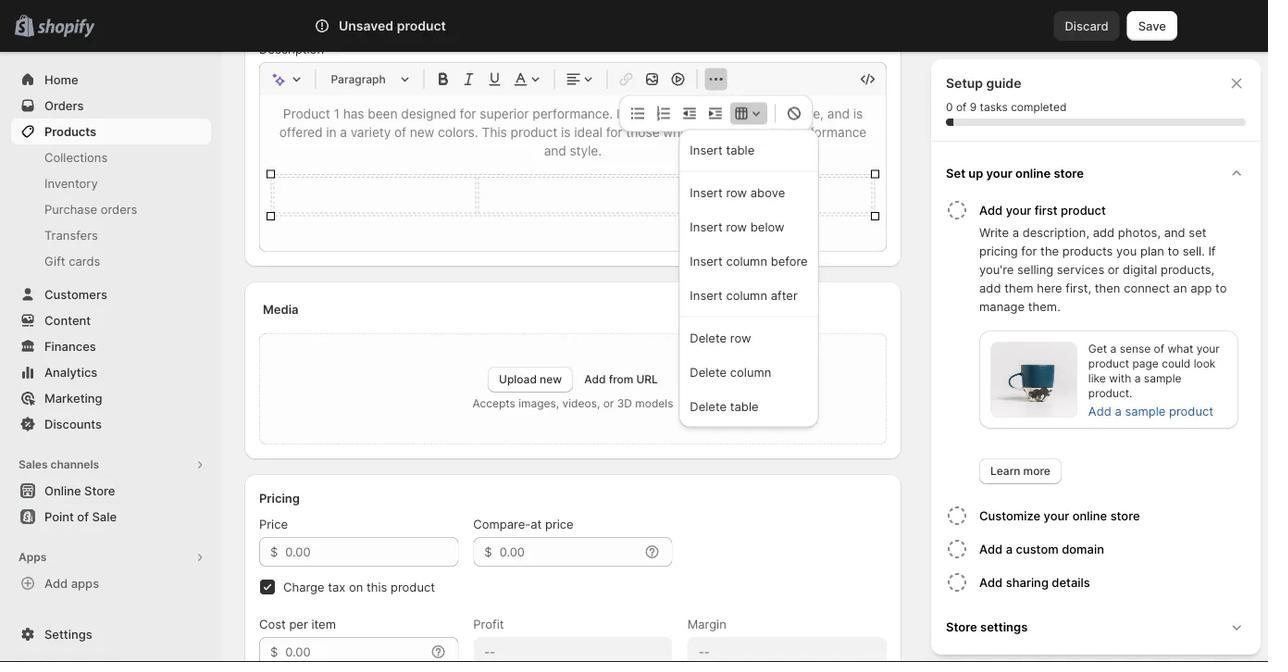 Task type: locate. For each thing, give the bounding box(es) containing it.
your inside the customize your online store button
[[1044, 508, 1070, 523]]

insert column before
[[690, 255, 808, 269]]

settings link
[[11, 621, 211, 647]]

of left sale
[[77, 509, 89, 524]]

analytics link
[[11, 359, 211, 385]]

price
[[259, 517, 288, 531]]

or left the 3d
[[603, 397, 614, 411]]

0 horizontal spatial of
[[77, 509, 89, 524]]

table
[[726, 144, 755, 158], [730, 400, 759, 414]]

product down get
[[1089, 357, 1130, 370]]

delete row button
[[685, 323, 814, 354]]

column up delete table button
[[730, 366, 772, 380]]

discard
[[1065, 19, 1109, 33]]

2 vertical spatial column
[[730, 366, 772, 380]]

a inside "button"
[[1006, 542, 1013, 556]]

description
[[259, 42, 324, 56]]

product
[[397, 18, 446, 34], [1061, 203, 1106, 217], [1089, 357, 1130, 370], [1169, 404, 1214, 418], [391, 580, 435, 594]]

add your first product
[[980, 203, 1106, 217]]

2 vertical spatial of
[[77, 509, 89, 524]]

apps
[[19, 550, 47, 564]]

0 vertical spatial delete
[[690, 331, 727, 346]]

1 horizontal spatial of
[[956, 100, 967, 114]]

2 horizontal spatial of
[[1154, 342, 1165, 356]]

1 vertical spatial of
[[1154, 342, 1165, 356]]

add sharing details button
[[980, 566, 1254, 599]]

sample down product.
[[1125, 404, 1166, 418]]

delete table
[[690, 400, 759, 414]]

add inside "button"
[[980, 542, 1003, 556]]

insert row below
[[690, 220, 785, 235]]

to down and
[[1168, 244, 1180, 258]]

online up domain
[[1073, 508, 1108, 523]]

add left the from in the left bottom of the page
[[584, 373, 606, 387]]

1 vertical spatial online
[[1073, 508, 1108, 523]]

row left below
[[726, 220, 747, 235]]

marketing
[[44, 391, 102, 405]]

insert for insert column before
[[690, 255, 723, 269]]

add down product.
[[1089, 404, 1112, 418]]

Compare-at price text field
[[500, 537, 639, 567]]

setup
[[946, 75, 983, 91]]

setup guide dialog
[[931, 59, 1261, 662]]

new
[[540, 373, 562, 387]]

marketing link
[[11, 385, 211, 411]]

add up products
[[1093, 225, 1115, 239]]

of for sale
[[77, 509, 89, 524]]

insert for insert row above
[[690, 186, 723, 200]]

gift cards link
[[11, 248, 211, 274]]

inventory link
[[11, 170, 211, 196]]

delete down delete row
[[690, 366, 727, 380]]

4 insert from the top
[[690, 255, 723, 269]]

insert for insert column after
[[690, 289, 723, 303]]

product right unsaved
[[397, 18, 446, 34]]

1 vertical spatial delete
[[690, 366, 727, 380]]

a right get
[[1111, 342, 1117, 356]]

insert up delete row
[[690, 289, 723, 303]]

table up insert row above
[[726, 144, 755, 158]]

from
[[609, 373, 634, 387]]

1 horizontal spatial to
[[1216, 281, 1227, 295]]

online store
[[44, 483, 115, 498]]

or up the then
[[1108, 262, 1120, 276]]

app
[[1191, 281, 1212, 295]]

store up first
[[1054, 166, 1084, 180]]

a left custom
[[1006, 542, 1013, 556]]

3d
[[617, 397, 632, 411]]

of for 9
[[956, 100, 967, 114]]

3 insert from the top
[[690, 220, 723, 235]]

1 vertical spatial table
[[730, 400, 759, 414]]

your right up
[[987, 166, 1013, 180]]

sales
[[19, 458, 48, 471]]

sample down could
[[1144, 372, 1182, 385]]

1 insert from the top
[[690, 144, 723, 158]]

0 vertical spatial column
[[726, 255, 768, 269]]

delete up delete column
[[690, 331, 727, 346]]

0 horizontal spatial or
[[603, 397, 614, 411]]

point of sale link
[[11, 504, 211, 530]]

0 horizontal spatial store
[[1054, 166, 1084, 180]]

0 vertical spatial store
[[84, 483, 115, 498]]

url
[[637, 373, 658, 387]]

0 vertical spatial or
[[1108, 262, 1120, 276]]

set
[[946, 166, 966, 180]]

product up the description,
[[1061, 203, 1106, 217]]

insert up insert row above
[[690, 144, 723, 158]]

insert down insert row below
[[690, 255, 723, 269]]

row inside "button"
[[726, 220, 747, 235]]

point of sale
[[44, 509, 117, 524]]

store up sale
[[84, 483, 115, 498]]

mark customize your online store as done image
[[946, 505, 968, 527]]

add a custom domain
[[980, 542, 1105, 556]]

0 horizontal spatial online
[[1016, 166, 1051, 180]]

look
[[1194, 357, 1216, 370]]

transfers link
[[11, 222, 211, 248]]

finances
[[44, 339, 96, 353]]

$ down cost
[[270, 645, 278, 659]]

0 vertical spatial table
[[726, 144, 755, 158]]

compare-
[[473, 517, 531, 531]]

store settings button
[[939, 606, 1254, 647]]

1 horizontal spatial store
[[946, 619, 978, 634]]

more
[[1024, 464, 1051, 478]]

insert down insert table
[[690, 186, 723, 200]]

compare-at price
[[473, 517, 574, 531]]

table down delete column button
[[730, 400, 759, 414]]

2 delete from the top
[[690, 366, 727, 380]]

sales channels button
[[11, 452, 211, 478]]

1 vertical spatial column
[[726, 289, 768, 303]]

1 horizontal spatial online
[[1073, 508, 1108, 523]]

5 insert from the top
[[690, 289, 723, 303]]

upload
[[499, 373, 537, 387]]

sales channels
[[19, 458, 99, 471]]

your inside set up your online store button
[[987, 166, 1013, 180]]

add down you're
[[980, 281, 1001, 295]]

models
[[635, 397, 674, 411]]

row for below
[[726, 220, 747, 235]]

0 vertical spatial to
[[1168, 244, 1180, 258]]

shopify image
[[37, 19, 95, 37]]

transfers
[[44, 228, 98, 242]]

$ down price
[[270, 545, 278, 559]]

insert column after button
[[685, 281, 814, 311]]

add right mark add a custom domain as done icon on the bottom
[[980, 542, 1003, 556]]

0 vertical spatial of
[[956, 100, 967, 114]]

custom
[[1016, 542, 1059, 556]]

0 horizontal spatial store
[[84, 483, 115, 498]]

your up add a custom domain
[[1044, 508, 1070, 523]]

column up insert column after button at right
[[726, 255, 768, 269]]

$
[[270, 545, 278, 559], [485, 545, 492, 559], [270, 645, 278, 659]]

delete down delete column
[[690, 400, 727, 414]]

3 delete from the top
[[690, 400, 727, 414]]

delete
[[690, 331, 727, 346], [690, 366, 727, 380], [690, 400, 727, 414]]

set
[[1189, 225, 1207, 239]]

paragraph
[[331, 73, 386, 86]]

0 vertical spatial add
[[1093, 225, 1115, 239]]

purchase
[[44, 202, 97, 216]]

1 delete from the top
[[690, 331, 727, 346]]

add inside get a sense of what your product page could look like with a sample product. add a sample product
[[1089, 404, 1112, 418]]

product right this
[[391, 580, 435, 594]]

gift
[[44, 254, 65, 268]]

1 vertical spatial row
[[726, 220, 747, 235]]

collections link
[[11, 144, 211, 170]]

orders link
[[11, 93, 211, 119]]

cards
[[69, 254, 100, 268]]

1 vertical spatial add
[[980, 281, 1001, 295]]

add right 'mark add sharing details as done' icon
[[980, 575, 1003, 589]]

2 vertical spatial delete
[[690, 400, 727, 414]]

product inside button
[[1061, 203, 1106, 217]]

apps button
[[11, 544, 211, 570]]

row left above
[[726, 186, 747, 200]]

services
[[1057, 262, 1105, 276]]

online
[[44, 483, 81, 498]]

add for details
[[980, 575, 1003, 589]]

sharing
[[1006, 575, 1049, 589]]

save button
[[1127, 11, 1178, 41]]

table for insert table
[[726, 144, 755, 158]]

row up delete column button
[[730, 331, 751, 346]]

column for before
[[726, 255, 768, 269]]

1 vertical spatial store
[[946, 619, 978, 634]]

your inside get a sense of what your product page could look like with a sample product. add a sample product
[[1197, 342, 1220, 356]]

store inside button
[[84, 483, 115, 498]]

add sharing details
[[980, 575, 1091, 589]]

add your first product element
[[943, 223, 1254, 484]]

delete inside button
[[690, 366, 727, 380]]

0 vertical spatial row
[[726, 186, 747, 200]]

2 insert from the top
[[690, 186, 723, 200]]

at
[[531, 517, 542, 531]]

$ for price
[[270, 545, 278, 559]]

store left settings
[[946, 619, 978, 634]]

cost
[[259, 617, 286, 631]]

0 horizontal spatial add
[[980, 281, 1001, 295]]

unsaved
[[339, 18, 394, 34]]

description,
[[1023, 225, 1090, 239]]

store up add a custom domain "button"
[[1111, 508, 1140, 523]]

$ down compare-
[[485, 545, 492, 559]]

customers
[[44, 287, 107, 301]]

column for after
[[726, 289, 768, 303]]

home
[[44, 72, 78, 87]]

gift cards
[[44, 254, 100, 268]]

price
[[545, 517, 574, 531]]

product down look
[[1169, 404, 1214, 418]]

product.
[[1089, 387, 1133, 400]]

of left 9 on the right of the page
[[956, 100, 967, 114]]

customers link
[[11, 281, 211, 307]]

1 vertical spatial sample
[[1125, 404, 1166, 418]]

of inside "link"
[[77, 509, 89, 524]]

a inside write a description, add photos, and set pricing for the products you plan to sell. if you're selling services or digital products, add them here first, then connect an app to manage them.
[[1013, 225, 1019, 239]]

to
[[1168, 244, 1180, 258], [1216, 281, 1227, 295]]

of up 'page'
[[1154, 342, 1165, 356]]

insert down insert row above
[[690, 220, 723, 235]]

column down insert column before
[[726, 289, 768, 303]]

content
[[44, 313, 91, 327]]

a down 'page'
[[1135, 372, 1141, 385]]

online up the "add your first product"
[[1016, 166, 1051, 180]]

to right the "app"
[[1216, 281, 1227, 295]]

insert inside "button"
[[690, 220, 723, 235]]

images,
[[519, 397, 559, 411]]

row
[[726, 186, 747, 200], [726, 220, 747, 235], [730, 331, 751, 346]]

a right 'write'
[[1013, 225, 1019, 239]]

1 horizontal spatial or
[[1108, 262, 1120, 276]]

0 vertical spatial store
[[1054, 166, 1084, 180]]

here
[[1037, 281, 1063, 295]]

your up look
[[1197, 342, 1220, 356]]

your left first
[[1006, 203, 1032, 217]]

add up 'write'
[[980, 203, 1003, 217]]

delete for delete column
[[690, 366, 727, 380]]

1 horizontal spatial store
[[1111, 508, 1140, 523]]

online
[[1016, 166, 1051, 180], [1073, 508, 1108, 523]]

mark add your first product as done image
[[946, 199, 968, 221]]



Task type: describe. For each thing, give the bounding box(es) containing it.
pricing
[[259, 491, 300, 506]]

insert for insert row below
[[690, 220, 723, 235]]

add your first product button
[[980, 194, 1254, 223]]

insert row below button
[[685, 212, 814, 243]]

add left 'apps'
[[44, 576, 68, 590]]

search button
[[366, 11, 903, 41]]

mark add a custom domain as done image
[[946, 538, 968, 560]]

insert for insert table
[[690, 144, 723, 158]]

add apps button
[[11, 570, 211, 596]]

analytics
[[44, 365, 97, 379]]

delete for delete row
[[690, 331, 727, 346]]

mark add sharing details as done image
[[946, 571, 968, 593]]

profit
[[473, 617, 504, 631]]

settings
[[981, 619, 1028, 634]]

collections
[[44, 150, 108, 164]]

row for above
[[726, 186, 747, 200]]

selling
[[1018, 262, 1054, 276]]

delete row
[[690, 331, 751, 346]]

9
[[970, 100, 977, 114]]

customize
[[980, 508, 1041, 523]]

guide
[[986, 75, 1022, 91]]

$ for compare-at price
[[485, 545, 492, 559]]

tax
[[328, 580, 346, 594]]

pricing
[[980, 244, 1018, 258]]

your inside add your first product button
[[1006, 203, 1032, 217]]

set up your online store
[[946, 166, 1084, 180]]

0 vertical spatial sample
[[1144, 372, 1182, 385]]

item
[[311, 617, 336, 631]]

settings
[[44, 627, 92, 641]]

above
[[751, 186, 785, 200]]

a for write a description, add photos, and set pricing for the products you plan to sell. if you're selling services or digital products, add them here first, then connect an app to manage them.
[[1013, 225, 1019, 239]]

upload new button
[[488, 367, 573, 393]]

with
[[1109, 372, 1132, 385]]

setup guide
[[946, 75, 1022, 91]]

table for delete table
[[730, 400, 759, 414]]

a for get a sense of what your product page could look like with a sample product. add a sample product
[[1111, 342, 1117, 356]]

after
[[771, 289, 798, 303]]

Cost per item text field
[[285, 637, 425, 662]]

Margin text field
[[688, 637, 887, 662]]

store inside button
[[946, 619, 978, 634]]

insert row above
[[690, 186, 785, 200]]

charge
[[283, 580, 325, 594]]

1 vertical spatial to
[[1216, 281, 1227, 295]]

learn
[[991, 464, 1021, 478]]

add from url
[[584, 373, 658, 387]]

write a description, add photos, and set pricing for the products you plan to sell. if you're selling services or digital products, add them here first, then connect an app to manage them.
[[980, 225, 1227, 313]]

a down product.
[[1115, 404, 1122, 418]]

or inside write a description, add photos, and set pricing for the products you plan to sell. if you're selling services or digital products, add them here first, then connect an app to manage them.
[[1108, 262, 1120, 276]]

before
[[771, 255, 808, 269]]

margin
[[688, 617, 727, 631]]

sell.
[[1183, 244, 1205, 258]]

online store button
[[0, 478, 222, 504]]

add for first
[[980, 203, 1003, 217]]

point of sale button
[[0, 504, 222, 530]]

set up your online store button
[[939, 153, 1254, 194]]

of inside get a sense of what your product page could look like with a sample product. add a sample product
[[1154, 342, 1165, 356]]

add for custom
[[980, 542, 1003, 556]]

delete column button
[[685, 357, 814, 388]]

completed
[[1011, 100, 1067, 114]]

per
[[289, 617, 308, 631]]

0 vertical spatial online
[[1016, 166, 1051, 180]]

cost per item
[[259, 617, 336, 631]]

insert column after
[[690, 289, 798, 303]]

apps
[[71, 576, 99, 590]]

finances link
[[11, 333, 211, 359]]

products,
[[1161, 262, 1215, 276]]

sense
[[1120, 342, 1151, 356]]

unsaved product
[[339, 18, 446, 34]]

what
[[1168, 342, 1194, 356]]

point
[[44, 509, 74, 524]]

column inside button
[[730, 366, 772, 380]]

1 vertical spatial store
[[1111, 508, 1140, 523]]

plan
[[1141, 244, 1165, 258]]

page
[[1133, 357, 1159, 370]]

$ for cost per item
[[270, 645, 278, 659]]

2 vertical spatial row
[[730, 331, 751, 346]]

insert table button
[[685, 135, 814, 166]]

products
[[1063, 244, 1113, 258]]

add from url button
[[584, 373, 658, 387]]

discounts
[[44, 417, 102, 431]]

products
[[44, 124, 96, 138]]

learn more link
[[980, 458, 1062, 484]]

0
[[946, 100, 953, 114]]

a for add a custom domain
[[1006, 542, 1013, 556]]

charge tax on this product
[[283, 580, 435, 594]]

purchase orders
[[44, 202, 137, 216]]

write
[[980, 225, 1009, 239]]

delete for delete table
[[690, 400, 727, 414]]

domain
[[1062, 542, 1105, 556]]

customize your online store button
[[980, 499, 1254, 532]]

videos,
[[563, 397, 600, 411]]

orders
[[101, 202, 137, 216]]

like
[[1089, 372, 1106, 385]]

delete column
[[690, 366, 772, 380]]

1 vertical spatial or
[[603, 397, 614, 411]]

Price text field
[[285, 537, 459, 567]]

then
[[1095, 281, 1121, 295]]

add for url
[[584, 373, 606, 387]]

photos,
[[1118, 225, 1161, 239]]

0 horizontal spatial to
[[1168, 244, 1180, 258]]

first,
[[1066, 281, 1092, 295]]

products link
[[11, 119, 211, 144]]

insert column before button
[[685, 246, 814, 277]]

1 horizontal spatial add
[[1093, 225, 1115, 239]]

orders
[[44, 98, 84, 112]]

Profit text field
[[473, 637, 673, 662]]

and
[[1164, 225, 1186, 239]]

media
[[263, 302, 299, 317]]



Task type: vqa. For each thing, say whether or not it's contained in the screenshot.
'they'
no



